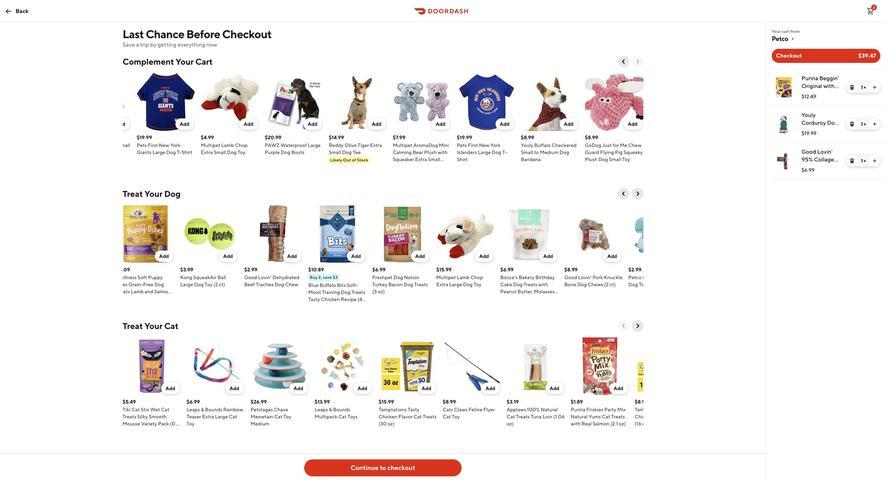 Task type: vqa. For each thing, say whether or not it's contained in the screenshot.
middle Multipet
yes



Task type: describe. For each thing, give the bounding box(es) containing it.
oz) inside $1.89 purina friskies party mix natural yums cat treats with real salmon (2.1 oz)
[[619, 421, 626, 427]]

birthday
[[536, 275, 555, 281]]

soft-
[[347, 283, 358, 288]]

with for treats
[[539, 282, 548, 288]]

dog inside $8.99 good lovin' pork knuckle bone dog chews (2 ct)
[[578, 282, 587, 288]]

and inside $6.99 bocce's bakery birthday cake dog treats with peanut butter, molasses and vanilla (5 oz)
[[501, 296, 509, 302]]

$2.99 good lovin' dehydrated beef trachea dog chew
[[244, 267, 299, 288]]

$8.99 youly buffalo checkered small to medium dog bandana
[[521, 135, 577, 162]]

(3 inside $6.09 wellness soft puppy bites grain-free dog treats lamb and salmon recipe (3 oz)
[[133, 296, 138, 302]]

ct) inside $8.99 good lovin' pork knuckle bone dog chews (2 ct)
[[610, 282, 616, 288]]

bounds for toys
[[333, 407, 351, 413]]

cat inside '$8.99 temptations tasty chicken flavor cat treats (16 oz)'
[[670, 414, 678, 420]]

oz) inside '$8.99 temptations tasty chicken flavor cat treats (16 oz)'
[[643, 421, 650, 427]]

cat inside $1.89 purina friskies party mix natural yums cat treats with real salmon (2.1 oz)
[[602, 414, 610, 420]]

treats inside $3.19 applaws 100% natural cat treats tuna loin (1.06 oz)
[[516, 414, 530, 420]]

dog inside youly silicone extra small teal dog boots
[[83, 150, 92, 155]]

small inside $14.99 reddy olive tiger extra small dog tee likely out of stock
[[329, 150, 341, 155]]

add for kong squeakair ball large dog toy (2 ct)
[[223, 254, 233, 259]]

chicken for $15.99 temptations tasty chicken flavor cat treats (30 oz)
[[379, 414, 398, 420]]

add for pets first new york islanders large dog t- shirt
[[500, 121, 510, 127]]

pork
[[593, 275, 603, 281]]

(2 inside $3.99 kong squeakair ball large dog toy (2 ct)
[[214, 282, 218, 288]]

with inside $1.89 purina friskies party mix natural yums cat treats with real salmon (2.1 oz)
[[571, 421, 581, 427]]

large inside the $15.99 multipet lamb chop extra large dog toy
[[449, 282, 462, 288]]

flying
[[600, 150, 614, 155]]

multipet aromadog mini calming bear plush with squeaker extra small senior dog toy image
[[393, 73, 451, 131]]

× for $12.49
[[864, 85, 866, 90]]

add for pets first new york giants large dog t-shirt
[[180, 121, 189, 127]]

mini
[[439, 143, 449, 148]]

$20.99 pawz waterproof large purple dog boots
[[265, 135, 321, 155]]

add for good lovin' pork knuckle bone dog chews (2 ct)
[[608, 254, 617, 259]]

trip
[[140, 41, 149, 48]]

chop for multipet lamb chop extra small dog toy
[[235, 143, 248, 148]]

likely
[[330, 157, 342, 163]]

next button of carousel image for complement your cart
[[634, 58, 641, 65]]

shirt for $19.99 pets first new york islanders large dog t- shirt
[[457, 157, 468, 162]]

dog inside $6.99 bocce's bakery birthday cake dog treats with peanut butter, molasses and vanilla (5 oz)
[[513, 282, 523, 288]]

reddy olive tiger extra small dog tee image
[[329, 73, 387, 131]]

purina
[[571, 407, 586, 413]]

pets for pets first new york islanders large dog t- shirt
[[457, 143, 467, 148]]

checkered
[[552, 143, 577, 148]]

treats inside $15.99 temptations tasty chicken flavor cat treats (30 oz)
[[423, 414, 437, 420]]

dog inside $20.99 pawz waterproof large purple dog boots
[[281, 150, 290, 155]]

1 × for $6.99
[[861, 158, 866, 164]]

natural inside $3.19 applaws 100% natural cat treats tuna loin (1.06 oz)
[[541, 407, 558, 413]]

tuna
[[531, 414, 542, 420]]

stock
[[357, 157, 369, 163]]

add for bocce's bakery birthday cake dog treats with peanut butter, molasses and vanilla (5 oz)
[[544, 254, 553, 259]]

dog inside $8.99 godog just for me chew guard flying pig squeaky plush dog small toy
[[599, 157, 608, 162]]

small inside $8.99 youly buffalo checkered small to medium dog bandana
[[521, 150, 533, 155]]

rex
[[656, 275, 665, 281]]

1 horizontal spatial checkout
[[776, 52, 802, 59]]

butter,
[[518, 289, 533, 295]]

add for applaws 100% natural cat treats tuna loin (1.06 oz)
[[550, 386, 560, 392]]

extra inside $7.99 multipet aromadog mini calming bear plush with squeaker extra small senior dog toy
[[415, 157, 427, 162]]

$10.89
[[308, 267, 324, 273]]

youly corduroy dog vest (xxs) $19.99
[[802, 112, 838, 136]]

salmon for dog
[[154, 289, 171, 295]]

youly buffalo checkered small to medium dog bandana image
[[521, 73, 579, 131]]

$8.99 for $8.99 youly buffalo checkered small to medium dog bandana
[[521, 135, 534, 140]]

small inside $2.99 petco party rex small dog toy
[[666, 275, 678, 281]]

chase
[[274, 407, 288, 413]]

bakery
[[519, 275, 535, 281]]

100%
[[527, 407, 540, 413]]

temptations for $15.99
[[379, 407, 407, 413]]

$13.99 leaps & bounds multipack cat toys
[[315, 400, 358, 420]]

with for plush
[[438, 150, 448, 155]]

meowtain
[[251, 414, 273, 420]]

beef
[[244, 282, 255, 288]]

toy inside $8.99 cats claws feline flyer cat toy
[[452, 414, 460, 420]]

(2 inside $8.99 good lovin' pork knuckle bone dog chews (2 ct)
[[604, 282, 609, 288]]

lovin' for pork
[[578, 275, 592, 281]]

buffalo inside $8.99 youly buffalo checkered small to medium dog bandana
[[535, 143, 551, 148]]

lamb inside $6.09 wellness soft puppy bites grain-free dog treats lamb and salmon recipe (3 oz)
[[131, 289, 144, 295]]

add for wellness soft puppy bites grain-free dog treats lamb and salmon recipe (3 oz)
[[159, 254, 169, 259]]

$12.49
[[802, 94, 817, 99]]

to inside button
[[380, 465, 386, 472]]

bandana
[[521, 157, 541, 162]]

$6.99 for $6.99 freshpet dog nation turkey bacon dog treats (3 oz)
[[372, 267, 386, 273]]

peanut
[[501, 289, 517, 295]]

add for multipet aromadog mini calming bear plush with squeaker extra small senior dog toy
[[436, 121, 446, 127]]

multipet inside $4.99 multipet lamb chop extra small dog toy
[[201, 143, 220, 148]]

back button
[[0, 4, 33, 18]]

large inside $19.99 pets first new york islanders large dog t- shirt
[[478, 150, 491, 155]]

applaws 100% natural cat treats tuna loin (1.06 oz) image
[[507, 338, 565, 396]]

chew inside $2.99 good lovin' dehydrated beef trachea dog chew
[[285, 282, 298, 288]]

complement your cart
[[123, 57, 213, 67]]

save
[[123, 41, 135, 48]]

bocce's
[[501, 275, 518, 281]]

new for islanders
[[479, 143, 490, 148]]

dog inside $3.99 kong squeakair ball large dog toy (2 ct)
[[194, 282, 204, 288]]

cat inside $8.99 cats claws feline flyer cat toy
[[443, 414, 451, 420]]

$1.89
[[571, 400, 583, 405]]

$39.47
[[859, 52, 877, 59]]

toys
[[348, 414, 358, 420]]

ct) inside $3.99 kong squeakair ball large dog toy (2 ct)
[[219, 282, 225, 288]]

chop for multipet lamb chop extra large dog toy
[[471, 275, 483, 281]]

$19.99 for $19.99 pets first new york islanders large dog t- shirt
[[457, 135, 472, 140]]

shirt for $19.99 pets first new york giants large dog t-shirt
[[182, 150, 192, 155]]

previous button of carousel image for complement your cart
[[620, 58, 627, 65]]

& for $13.99
[[329, 407, 332, 413]]

small inside $4.99 multipet lamb chop extra small dog toy
[[214, 150, 226, 155]]

kong
[[180, 275, 192, 281]]

and inside $6.09 wellness soft puppy bites grain-free dog treats lamb and salmon recipe (3 oz)
[[145, 289, 153, 295]]

$8.99 godog just for me chew guard flying pig squeaky plush dog small toy
[[585, 135, 643, 162]]

everything
[[178, 41, 205, 48]]

pets first new york islanders large dog t-shirt image
[[457, 73, 515, 131]]

good lovin' pork knuckle bone dog chews (2 ct) image
[[565, 205, 623, 264]]

cat inside $15.99 temptations tasty chicken flavor cat treats (30 oz)
[[414, 414, 422, 420]]

dog inside $2.99 petco party rex small dog toy
[[629, 282, 638, 288]]

toy inside $26.99 petstages chase meowtain cat toy medium
[[284, 414, 291, 420]]

squeakair
[[193, 275, 217, 281]]

large inside $19.99 pets first new york giants large dog t-shirt
[[153, 150, 165, 155]]

me
[[620, 143, 628, 148]]

a
[[136, 41, 139, 48]]

petco inside petco link
[[772, 35, 789, 42]]

(0.5
[[170, 421, 180, 427]]

good lovin' dehydrated beef trachea dog chew image
[[244, 205, 303, 264]]

t- for pets first new york islanders large dog t- shirt
[[503, 150, 507, 155]]

plush inside $7.99 multipet aromadog mini calming bear plush with squeaker extra small senior dog toy
[[424, 150, 437, 155]]

purple
[[265, 150, 280, 155]]

add for tiki cat stix wet cat treats silky smooth mousse variety pack (0.5 oz x 6 ct)
[[166, 386, 175, 392]]

getting
[[158, 41, 177, 48]]

tiki
[[123, 407, 131, 413]]

$8.99 for $8.99 temptations tasty chicken flavor cat treats (16 oz)
[[635, 400, 648, 405]]

of
[[352, 157, 356, 163]]

$7.99 multipet aromadog mini calming bear plush with squeaker extra small senior dog toy
[[393, 135, 449, 170]]

pawz waterproof large purple dog boots image
[[265, 73, 323, 131]]

× for $6.99
[[864, 158, 866, 164]]

treat your cat
[[123, 321, 178, 331]]

free
[[143, 282, 153, 288]]

dog inside youly corduroy dog vest (xxs) $19.99
[[827, 120, 838, 126]]

real
[[582, 421, 592, 427]]

training
[[322, 290, 340, 295]]

oz) inside $6.99 bocce's bakery birthday cake dog treats with peanut butter, molasses and vanilla (5 oz)
[[532, 296, 539, 302]]

bocce's bakery birthday cake dog treats with peanut butter, molasses and vanilla (5 oz) image
[[501, 205, 559, 264]]

buffalo inside the $10.89 buy 2, save $3 blue buffalo bits soft- moist training dog treats tasty chicken recipe (4 oz)
[[320, 283, 336, 288]]

youly corduroy dog vest (xxs) list
[[766, 69, 886, 180]]

your for dog
[[145, 189, 163, 199]]

treats inside $1.89 purina friskies party mix natural yums cat treats with real salmon (2.1 oz)
[[611, 414, 625, 420]]

extra inside $14.99 reddy olive tiger extra small dog tee likely out of stock
[[370, 143, 382, 148]]

to inside $8.99 youly buffalo checkered small to medium dog bandana
[[534, 150, 539, 155]]

puppy
[[148, 275, 163, 281]]

last
[[123, 27, 144, 41]]

continue to checkout button
[[304, 460, 462, 477]]

toy inside $2.99 petco party rex small dog toy
[[639, 282, 647, 288]]

before
[[186, 27, 220, 41]]

add for multipet lamb chop extra large dog toy
[[479, 254, 489, 259]]

$10.89 buy 2, save $3 blue buffalo bits soft- moist training dog treats tasty chicken recipe (4 oz)
[[308, 267, 365, 310]]

flavor for $15.99
[[399, 414, 413, 420]]

islanders
[[457, 150, 477, 155]]

claws
[[454, 407, 468, 413]]

multipet lamb chop extra small dog toy image
[[201, 73, 259, 131]]

temptations tasty chicken flavor cat treats (30 oz) image
[[379, 338, 437, 396]]

$6.09
[[116, 267, 130, 273]]

add for leaps & bounds rainbow teaser extra large cat toy
[[230, 386, 239, 392]]

tasty inside the $10.89 buy 2, save $3 blue buffalo bits soft- moist training dog treats tasty chicken recipe (4 oz)
[[308, 297, 320, 303]]

ball
[[218, 275, 226, 281]]

remove item from cart image for $19.99
[[850, 121, 855, 127]]

(5
[[526, 296, 531, 302]]

yums
[[589, 414, 601, 420]]

(1.06
[[554, 414, 565, 420]]

$8.99 for $8.99 good lovin' pork knuckle bone dog chews (2 ct)
[[565, 267, 578, 273]]

large inside $6.99 leaps & bounds rainbow teaser extra large cat toy
[[215, 414, 228, 420]]

oz) inside $6.99 freshpet dog nation turkey bacon dog treats (3 oz)
[[378, 289, 385, 295]]

pig
[[615, 150, 623, 155]]

purina friskies party mix natural yums cat treats with real salmon (2.1 oz) image
[[571, 338, 629, 396]]

treats inside the $10.89 buy 2, save $3 blue buffalo bits soft- moist training dog treats tasty chicken recipe (4 oz)
[[352, 290, 365, 295]]

t- for pets first new york giants large dog t-shirt
[[177, 150, 182, 155]]

youly silicone extra small teal dog boots
[[73, 143, 130, 155]]

blue buffalo bits soft-moist training dog treats tasty chicken recipe (4 oz) image
[[308, 205, 367, 264]]

loin
[[543, 414, 553, 420]]

extra inside $4.99 multipet lamb chop extra small dog toy
[[201, 150, 213, 155]]

$6.99 leaps & bounds rainbow teaser extra large cat toy
[[187, 400, 243, 427]]

pets for pets first new york giants large dog t-shirt
[[137, 143, 147, 148]]

calming
[[393, 150, 412, 155]]

dog inside $7.99 multipet aromadog mini calming bear plush with squeaker extra small senior dog toy
[[408, 164, 418, 170]]

add one to cart image for $19.99
[[872, 121, 878, 127]]

temptations for $8.99
[[635, 407, 663, 413]]

$6.99 for $6.99 leaps & bounds rainbow teaser extra large cat toy
[[187, 400, 200, 405]]

back
[[16, 8, 29, 14]]

cat inside $6.99 leaps & bounds rainbow teaser extra large cat toy
[[229, 414, 237, 420]]

small inside $8.99 godog just for me chew guard flying pig squeaky plush dog small toy
[[609, 157, 622, 162]]

6
[[132, 429, 135, 434]]

$8.99 for $8.99 godog just for me chew guard flying pig squeaky plush dog small toy
[[585, 135, 598, 140]]

tee
[[353, 150, 361, 155]]

dog inside $8.99 youly buffalo checkered small to medium dog bandana
[[560, 150, 569, 155]]

dog inside $19.99 pets first new york islanders large dog t- shirt
[[492, 150, 502, 155]]

lamb for small
[[221, 143, 234, 148]]

oz) inside $3.19 applaws 100% natural cat treats tuna loin (1.06 oz)
[[507, 421, 514, 427]]

york for pets first new york giants large dog t-shirt
[[170, 143, 181, 148]]

$6.09 wellness soft puppy bites grain-free dog treats lamb and salmon recipe (3 oz)
[[116, 267, 171, 302]]

party inside $1.89 purina friskies party mix natural yums cat treats with real salmon (2.1 oz)
[[605, 407, 617, 413]]

next button of carousel image
[[634, 190, 641, 197]]

toy inside $8.99 godog just for me chew guard flying pig squeaky plush dog small toy
[[623, 157, 631, 162]]

nation
[[404, 275, 420, 281]]

boots for waterproof
[[291, 150, 305, 155]]

molasses
[[534, 289, 555, 295]]

bear
[[413, 150, 423, 155]]

first for islanders
[[468, 143, 478, 148]]

$19.99 pets first new york giants large dog t-shirt
[[137, 135, 192, 155]]

$14.99 reddy olive tiger extra small dog tee likely out of stock
[[329, 135, 382, 163]]

silicone
[[86, 143, 104, 148]]

cake
[[501, 282, 512, 288]]

cat inside $13.99 leaps & bounds multipack cat toys
[[338, 414, 347, 420]]

petstages
[[251, 407, 273, 413]]

chicken for $8.99 temptations tasty chicken flavor cat treats (16 oz)
[[635, 414, 654, 420]]

kong squeakair ball large dog toy (2 ct) image
[[180, 205, 239, 264]]

add for godog just for me chew guard flying pig squeaky plush dog small toy
[[628, 121, 638, 127]]

add for youly buffalo checkered small to medium dog bandana
[[564, 121, 574, 127]]

small inside $7.99 multipet aromadog mini calming bear plush with squeaker extra small senior dog toy
[[428, 157, 441, 162]]

youly inside $8.99 youly buffalo checkered small to medium dog bandana
[[521, 143, 534, 148]]

extra inside youly silicone extra small teal dog boots
[[105, 143, 117, 148]]

treats inside $6.99 bocce's bakery birthday cake dog treats with peanut butter, molasses and vanilla (5 oz)
[[524, 282, 538, 288]]



Task type: locate. For each thing, give the bounding box(es) containing it.
multipet lamb chop extra large dog toy image
[[437, 205, 495, 264]]

add one to cart image
[[872, 85, 878, 90]]

0 horizontal spatial (2
[[214, 282, 218, 288]]

3 1 from the top
[[861, 158, 863, 164]]

dog inside $6.09 wellness soft puppy bites grain-free dog treats lamb and salmon recipe (3 oz)
[[154, 282, 164, 288]]

extra
[[105, 143, 117, 148], [370, 143, 382, 148], [201, 150, 213, 155], [415, 157, 427, 162], [437, 282, 448, 288], [202, 414, 214, 420]]

treats
[[414, 282, 428, 288], [524, 282, 538, 288], [116, 289, 130, 295], [352, 290, 365, 295], [123, 414, 136, 420], [423, 414, 437, 420], [516, 414, 530, 420], [611, 414, 625, 420], [679, 414, 693, 420]]

with up molasses
[[539, 282, 548, 288]]

york inside $19.99 pets first new york islanders large dog t- shirt
[[491, 143, 501, 148]]

(2.1
[[611, 421, 618, 427]]

new for giants
[[159, 143, 169, 148]]

0 vertical spatial (3
[[372, 289, 377, 295]]

1 new from the left
[[159, 143, 169, 148]]

2 1 from the top
[[861, 121, 863, 127]]

continue
[[351, 465, 379, 472]]

oz) down grain-
[[139, 296, 145, 302]]

lovin' up trachea
[[258, 275, 272, 281]]

ct) down the knuckle
[[610, 282, 616, 288]]

1 & from the left
[[201, 407, 204, 413]]

tasty for $15.99
[[408, 407, 420, 413]]

2 add one to cart image from the top
[[872, 158, 878, 164]]

1 horizontal spatial bounds
[[333, 407, 351, 413]]

$7.99
[[393, 135, 406, 140]]

add one to cart image
[[872, 121, 878, 127], [872, 158, 878, 164]]

toy inside $4.99 multipet lamb chop extra small dog toy
[[238, 150, 246, 155]]

petco right the knuckle
[[629, 275, 642, 281]]

temptations
[[379, 407, 407, 413], [635, 407, 663, 413]]

natural down purina
[[571, 414, 588, 420]]

1 horizontal spatial $15.99
[[437, 267, 452, 273]]

godog just for me chew guard flying pig squeaky plush dog small toy image
[[585, 73, 644, 131]]

knuckle
[[604, 275, 623, 281]]

last chance before checkout save a trip by getting everything now
[[123, 27, 272, 48]]

youly up teal
[[73, 143, 85, 148]]

youly silicone extra small teal dog boots image
[[73, 73, 131, 131]]

(3 down grain-
[[133, 296, 138, 302]]

multipet up calming
[[393, 143, 413, 148]]

1 first from the left
[[148, 143, 158, 148]]

1 vertical spatial plush
[[585, 157, 598, 162]]

bites
[[116, 282, 128, 288]]

leaps down $13.99
[[315, 407, 328, 413]]

previous button of carousel image
[[620, 323, 627, 330]]

0 vertical spatial with
[[438, 150, 448, 155]]

turkey
[[372, 282, 388, 288]]

york for pets first new york islanders large dog t- shirt
[[491, 143, 501, 148]]

0 horizontal spatial leaps
[[187, 407, 200, 413]]

salmon down yums
[[593, 421, 610, 427]]

tasty for $8.99
[[664, 407, 676, 413]]

bounds
[[205, 407, 222, 413], [333, 407, 351, 413]]

$2.99 for $2.99 petco party rex small dog toy
[[629, 267, 642, 273]]

treat for treat your dog
[[123, 189, 143, 199]]

(2 down the knuckle
[[604, 282, 609, 288]]

0 horizontal spatial flavor
[[399, 414, 413, 420]]

$6.99 for $6.99
[[802, 167, 815, 173]]

oz) right (2.1
[[619, 421, 626, 427]]

good lovin' 95% collagen braid dog treats (1.34 oz) image
[[774, 150, 795, 172]]

$6.99 inside 'youly corduroy dog vest (xxs)' list
[[802, 167, 815, 173]]

cat inside $26.99 petstages chase meowtain cat toy medium
[[274, 414, 283, 420]]

0 horizontal spatial party
[[605, 407, 617, 413]]

(3 down turkey
[[372, 289, 377, 295]]

good for bone
[[565, 275, 577, 281]]

3 items, open order cart image
[[867, 7, 875, 15]]

0 horizontal spatial $15.99
[[379, 400, 394, 405]]

$15.99 inside the $15.99 multipet lamb chop extra large dog toy
[[437, 267, 452, 273]]

0 vertical spatial salmon
[[154, 289, 171, 295]]

multipet inside $7.99 multipet aromadog mini calming bear plush with squeaker extra small senior dog toy
[[393, 143, 413, 148]]

0 vertical spatial lamb
[[221, 143, 234, 148]]

recipe inside the $10.89 buy 2, save $3 blue buffalo bits soft- moist training dog treats tasty chicken recipe (4 oz)
[[341, 297, 357, 303]]

$8.99 up bandana
[[521, 135, 534, 140]]

1 horizontal spatial york
[[491, 143, 501, 148]]

youly up "corduroy"
[[802, 112, 816, 119]]

applaws
[[507, 407, 526, 413]]

2 horizontal spatial tasty
[[664, 407, 676, 413]]

treats inside $6.99 freshpet dog nation turkey bacon dog treats (3 oz)
[[414, 282, 428, 288]]

$8.99 inside $8.99 good lovin' pork knuckle bone dog chews (2 ct)
[[565, 267, 578, 273]]

dog inside $19.99 pets first new york giants large dog t-shirt
[[166, 150, 176, 155]]

$19.99 inside youly corduroy dog vest (xxs) $19.99
[[802, 131, 817, 136]]

2 horizontal spatial ct)
[[610, 282, 616, 288]]

$3.19 applaws 100% natural cat treats tuna loin (1.06 oz)
[[507, 400, 565, 427]]

boots inside $20.99 pawz waterproof large purple dog boots
[[291, 150, 305, 155]]

salmon down the puppy
[[154, 289, 171, 295]]

flyer
[[484, 407, 495, 413]]

1 temptations from the left
[[379, 407, 407, 413]]

2 (2 from the left
[[604, 282, 609, 288]]

add for reddy olive tiger extra small dog tee
[[372, 121, 382, 127]]

$8.99 up (16
[[635, 400, 648, 405]]

tiger
[[358, 143, 369, 148]]

1 vertical spatial 1 ×
[[861, 121, 866, 127]]

0 vertical spatial chop
[[235, 143, 248, 148]]

(4
[[358, 297, 362, 303]]

& inside $13.99 leaps & bounds multipack cat toys
[[329, 407, 332, 413]]

$15.99 multipet lamb chop extra large dog toy
[[437, 267, 483, 288]]

1 horizontal spatial &
[[329, 407, 332, 413]]

0 horizontal spatial york
[[170, 143, 181, 148]]

treats inside '$8.99 temptations tasty chicken flavor cat treats (16 oz)'
[[679, 414, 693, 420]]

corduroy
[[802, 120, 826, 126]]

1 horizontal spatial good
[[565, 275, 577, 281]]

first for giants
[[148, 143, 158, 148]]

ct) down ball
[[219, 282, 225, 288]]

1 york from the left
[[170, 143, 181, 148]]

chop
[[235, 143, 248, 148], [471, 275, 483, 281]]

1 vertical spatial chop
[[471, 275, 483, 281]]

0 horizontal spatial chop
[[235, 143, 248, 148]]

chicken up (30
[[379, 414, 398, 420]]

flavor for $8.99
[[655, 414, 669, 420]]

youly for corduroy
[[802, 112, 816, 119]]

1 horizontal spatial chicken
[[379, 414, 398, 420]]

1 vertical spatial buffalo
[[320, 283, 336, 288]]

leaps & bounds multipack cat toys image
[[315, 338, 373, 396]]

medium inside $26.99 petstages chase meowtain cat toy medium
[[251, 421, 270, 427]]

with down mini
[[438, 150, 448, 155]]

$14.99
[[329, 135, 344, 140]]

small right "silicone" at the left
[[118, 143, 130, 148]]

cart
[[782, 29, 790, 34]]

youly for silicone
[[73, 143, 85, 148]]

godog
[[585, 143, 602, 148]]

buy
[[310, 275, 318, 280]]

previous button of carousel image
[[620, 58, 627, 65], [620, 190, 627, 197]]

1 horizontal spatial shirt
[[457, 157, 468, 162]]

good up "beef"
[[244, 275, 257, 281]]

add for good lovin' dehydrated beef trachea dog chew
[[287, 254, 297, 259]]

your cart from
[[772, 29, 800, 34]]

0 horizontal spatial with
[[438, 150, 448, 155]]

(16
[[635, 421, 642, 427]]

treat for treat your cat
[[123, 321, 143, 331]]

shirt
[[182, 150, 192, 155], [457, 157, 468, 162]]

giants
[[137, 150, 152, 155]]

1 horizontal spatial (3
[[372, 289, 377, 295]]

chop inside $4.99 multipet lamb chop extra small dog toy
[[235, 143, 248, 148]]

2 pets from the left
[[457, 143, 467, 148]]

oz) right (30
[[388, 421, 395, 427]]

1 leaps from the left
[[187, 407, 200, 413]]

2 1 × from the top
[[861, 121, 866, 127]]

$8.99 up cats
[[443, 400, 456, 405]]

temptations inside '$8.99 temptations tasty chicken flavor cat treats (16 oz)'
[[635, 407, 663, 413]]

1 × from the top
[[864, 85, 866, 90]]

0 horizontal spatial salmon
[[154, 289, 171, 295]]

feline
[[469, 407, 483, 413]]

$4.99
[[201, 135, 214, 140]]

2 t- from the left
[[503, 150, 507, 155]]

1 horizontal spatial new
[[479, 143, 490, 148]]

1 horizontal spatial party
[[643, 275, 655, 281]]

0 vertical spatial plush
[[424, 150, 437, 155]]

1 boots from the left
[[93, 150, 107, 155]]

chicken up (16
[[635, 414, 654, 420]]

leaps up teaser
[[187, 407, 200, 413]]

recipe inside $6.09 wellness soft puppy bites grain-free dog treats lamb and salmon recipe (3 oz)
[[116, 296, 132, 302]]

0 vertical spatial 1 ×
[[861, 85, 866, 90]]

small up bandana
[[521, 150, 533, 155]]

recipe down bites
[[116, 296, 132, 302]]

youly corduroy dog vest (xxs) image
[[774, 114, 795, 135]]

1 good from the left
[[244, 275, 257, 281]]

add for temptations tasty chicken flavor cat treats (30 oz)
[[422, 386, 432, 392]]

2 horizontal spatial lamb
[[457, 275, 470, 281]]

1 remove item from cart image from the top
[[850, 85, 855, 90]]

0 horizontal spatial and
[[145, 289, 153, 295]]

1 horizontal spatial chew
[[629, 143, 642, 148]]

lovin' up chews
[[578, 275, 592, 281]]

oz) inside $6.09 wellness soft puppy bites grain-free dog treats lamb and salmon recipe (3 oz)
[[139, 296, 145, 302]]

purina beggin' original with bacon strips dog treats (25 oz) image
[[774, 77, 795, 98]]

temptations up (16
[[635, 407, 663, 413]]

remove item from cart image right youly corduroy dog vest (xxs) $19.99
[[850, 121, 855, 127]]

2 vertical spatial 1 ×
[[861, 158, 866, 164]]

add for pawz waterproof large purple dog boots
[[308, 121, 318, 127]]

3
[[873, 5, 875, 9]]

2 temptations from the left
[[635, 407, 663, 413]]

for
[[613, 143, 619, 148]]

1 add one to cart image from the top
[[872, 121, 878, 127]]

$2.99
[[244, 267, 258, 273], [629, 267, 642, 273]]

aromadog
[[414, 143, 438, 148]]

lamb for large
[[457, 275, 470, 281]]

party inside $2.99 petco party rex small dog toy
[[643, 275, 655, 281]]

and down free
[[145, 289, 153, 295]]

1 horizontal spatial (2
[[604, 282, 609, 288]]

$13.99
[[315, 400, 330, 405]]

2 horizontal spatial multipet
[[437, 275, 456, 281]]

2 × from the top
[[864, 121, 866, 127]]

$19.99 inside $19.99 pets first new york giants large dog t-shirt
[[137, 135, 152, 140]]

1 horizontal spatial temptations
[[635, 407, 663, 413]]

0 vertical spatial next button of carousel image
[[634, 58, 641, 65]]

guard
[[585, 150, 599, 155]]

natural up loin
[[541, 407, 558, 413]]

1 previous button of carousel image from the top
[[620, 58, 627, 65]]

1 horizontal spatial flavor
[[655, 414, 669, 420]]

toy inside $7.99 multipet aromadog mini calming bear plush with squeaker extra small senior dog toy
[[419, 164, 427, 170]]

dog inside the $15.99 multipet lamb chop extra large dog toy
[[463, 282, 473, 288]]

bounds for extra
[[205, 407, 222, 413]]

chicken down training
[[321, 297, 340, 303]]

1 vertical spatial 1
[[861, 121, 863, 127]]

1 vertical spatial salmon
[[593, 421, 610, 427]]

ct) right 6 on the bottom
[[136, 429, 142, 434]]

multipet for cart
[[393, 143, 413, 148]]

large inside $20.99 pawz waterproof large purple dog boots
[[308, 143, 321, 148]]

york
[[170, 143, 181, 148], [491, 143, 501, 148]]

petco inside $2.99 petco party rex small dog toy
[[629, 275, 642, 281]]

$8.99 up bone
[[565, 267, 578, 273]]

2 york from the left
[[491, 143, 501, 148]]

1 pets from the left
[[137, 143, 147, 148]]

2 bounds from the left
[[333, 407, 351, 413]]

flavor inside '$8.99 temptations tasty chicken flavor cat treats (16 oz)'
[[655, 414, 669, 420]]

1 bounds from the left
[[205, 407, 222, 413]]

oz) down applaws
[[507, 421, 514, 427]]

0 horizontal spatial t-
[[177, 150, 182, 155]]

1 $2.99 from the left
[[244, 267, 258, 273]]

0 vertical spatial ×
[[864, 85, 866, 90]]

stix
[[141, 407, 149, 413]]

1 ×
[[861, 85, 866, 90], [861, 121, 866, 127], [861, 158, 866, 164]]

smooth
[[149, 414, 167, 420]]

extra inside the $15.99 multipet lamb chop extra large dog toy
[[437, 282, 448, 288]]

toy inside $3.99 kong squeakair ball large dog toy (2 ct)
[[205, 282, 213, 288]]

first up islanders
[[468, 143, 478, 148]]

0 horizontal spatial temptations
[[379, 407, 407, 413]]

1 horizontal spatial t-
[[503, 150, 507, 155]]

oz) inside $15.99 temptations tasty chicken flavor cat treats (30 oz)
[[388, 421, 395, 427]]

add for petstages chase meowtain cat toy medium
[[294, 386, 303, 392]]

1 1 × from the top
[[861, 85, 866, 90]]

bounds inside $13.99 leaps & bounds multipack cat toys
[[333, 407, 351, 413]]

1 horizontal spatial $19.99
[[457, 135, 472, 140]]

0 horizontal spatial youly
[[73, 143, 85, 148]]

plush down guard
[[585, 157, 598, 162]]

$2.99 inside $2.99 good lovin' dehydrated beef trachea dog chew
[[244, 267, 258, 273]]

your for cart
[[176, 57, 194, 67]]

multipet right nation
[[437, 275, 456, 281]]

1 vertical spatial shirt
[[457, 157, 468, 162]]

treat your dog
[[123, 189, 181, 199]]

$6.99 freshpet dog nation turkey bacon dog treats (3 oz)
[[372, 267, 428, 295]]

$15.99 for $15.99 multipet lamb chop extra large dog toy
[[437, 267, 452, 273]]

1 horizontal spatial tasty
[[408, 407, 420, 413]]

2 lovin' from the left
[[578, 275, 592, 281]]

0 vertical spatial remove item from cart image
[[850, 85, 855, 90]]

pets up giants
[[137, 143, 147, 148]]

first up giants
[[148, 143, 158, 148]]

$6.99 inside $6.99 leaps & bounds rainbow teaser extra large cat toy
[[187, 400, 200, 405]]

pets
[[137, 143, 147, 148], [457, 143, 467, 148]]

previous button of carousel image for treat your dog
[[620, 190, 627, 197]]

small inside youly silicone extra small teal dog boots
[[118, 143, 130, 148]]

remove item from cart image left add one to cart icon
[[850, 85, 855, 90]]

chance
[[146, 27, 184, 41]]

0 vertical spatial party
[[643, 275, 655, 281]]

1 1 from the top
[[861, 85, 863, 90]]

1 vertical spatial with
[[539, 282, 548, 288]]

0 horizontal spatial good
[[244, 275, 257, 281]]

small down aromadog
[[428, 157, 441, 162]]

add for freshpet dog nation turkey bacon dog treats (3 oz)
[[415, 254, 425, 259]]

teaser
[[187, 414, 201, 420]]

cats
[[443, 407, 453, 413]]

add for multipet lamb chop extra small dog toy
[[244, 121, 254, 127]]

0 horizontal spatial buffalo
[[320, 283, 336, 288]]

1 for $12.49
[[861, 85, 863, 90]]

1 (2 from the left
[[214, 282, 218, 288]]

$8.99 up godog
[[585, 135, 598, 140]]

1 next button of carousel image from the top
[[634, 58, 641, 65]]

flavor inside $15.99 temptations tasty chicken flavor cat treats (30 oz)
[[399, 414, 413, 420]]

small down pig
[[609, 157, 622, 162]]

2 next button of carousel image from the top
[[634, 323, 641, 330]]

$6.99
[[802, 167, 815, 173], [372, 267, 386, 273], [501, 267, 514, 273], [187, 400, 200, 405]]

with inside $6.99 bocce's bakery birthday cake dog treats with peanut butter, molasses and vanilla (5 oz)
[[539, 282, 548, 288]]

leaps & bounds rainbow teaser extra large cat toy image
[[187, 338, 245, 396]]

$6.99 inside $6.99 bocce's bakery birthday cake dog treats with peanut butter, molasses and vanilla (5 oz)
[[501, 267, 514, 273]]

next button of carousel image for treat your cat
[[634, 323, 641, 330]]

remove item from cart image
[[850, 85, 855, 90], [850, 121, 855, 127]]

temptations up (30
[[379, 407, 407, 413]]

$2.99 for $2.99 good lovin' dehydrated beef trachea dog chew
[[244, 267, 258, 273]]

$8.99 inside $8.99 cats claws feline flyer cat toy
[[443, 400, 456, 405]]

chew inside $8.99 godog just for me chew guard flying pig squeaky plush dog small toy
[[629, 143, 642, 148]]

youly up bandana
[[521, 143, 534, 148]]

1 horizontal spatial with
[[539, 282, 548, 288]]

good
[[244, 275, 257, 281], [565, 275, 577, 281]]

$6.99 up freshpet
[[372, 267, 386, 273]]

your for cat
[[145, 321, 163, 331]]

2 remove item from cart image from the top
[[850, 121, 855, 127]]

dehydrated
[[273, 275, 299, 281]]

with inside $7.99 multipet aromadog mini calming bear plush with squeaker extra small senior dog toy
[[438, 150, 448, 155]]

tasty
[[308, 297, 320, 303], [408, 407, 420, 413], [664, 407, 676, 413]]

1 treat from the top
[[123, 189, 143, 199]]

0 vertical spatial $15.99
[[437, 267, 452, 273]]

cat inside $3.19 applaws 100% natural cat treats tuna loin (1.06 oz)
[[507, 414, 515, 420]]

medium for meowtain
[[251, 421, 270, 427]]

dog inside $4.99 multipet lamb chop extra small dog toy
[[227, 150, 237, 155]]

& for $6.99
[[201, 407, 204, 413]]

1 horizontal spatial plush
[[585, 157, 598, 162]]

0 horizontal spatial tasty
[[308, 297, 320, 303]]

tiki cat stix wet cat treats silky smooth mousse variety pack (0.5 oz x 6 ct) image
[[123, 338, 181, 396]]

1 lovin' from the left
[[258, 275, 272, 281]]

treats inside $5.49 tiki cat stix wet cat treats silky smooth mousse variety pack (0.5 oz x 6 ct)
[[123, 414, 136, 420]]

0 vertical spatial shirt
[[182, 150, 192, 155]]

boots
[[93, 150, 107, 155], [291, 150, 305, 155]]

$26.99
[[251, 400, 267, 405]]

1 horizontal spatial first
[[468, 143, 478, 148]]

lamb inside $4.99 multipet lamb chop extra small dog toy
[[221, 143, 234, 148]]

cart
[[195, 57, 213, 67]]

first inside $19.99 pets first new york islanders large dog t- shirt
[[468, 143, 478, 148]]

remove item from cart image
[[850, 158, 855, 164]]

$2.99 inside $2.99 petco party rex small dog toy
[[629, 267, 642, 273]]

chicken inside the $10.89 buy 2, save $3 blue buffalo bits soft- moist training dog treats tasty chicken recipe (4 oz)
[[321, 297, 340, 303]]

checkout inside last chance before checkout save a trip by getting everything now
[[222, 27, 272, 41]]

1 horizontal spatial natural
[[571, 414, 588, 420]]

from
[[791, 29, 800, 34]]

3 × from the top
[[864, 158, 866, 164]]

0 vertical spatial treat
[[123, 189, 143, 199]]

1 vertical spatial chew
[[285, 282, 298, 288]]

toy inside the $15.99 multipet lamb chop extra large dog toy
[[474, 282, 482, 288]]

freshpet dog nation turkey bacon dog treats (3 oz) image
[[372, 205, 431, 264]]

plush down aromadog
[[424, 150, 437, 155]]

chop left bocce's at the bottom right of page
[[471, 275, 483, 281]]

$19.99 for $19.99 pets first new york giants large dog t-shirt
[[137, 135, 152, 140]]

$19.99 down "corduroy"
[[802, 131, 817, 136]]

multipet for dog
[[437, 275, 456, 281]]

party left rex
[[643, 275, 655, 281]]

2 flavor from the left
[[655, 414, 669, 420]]

blue
[[308, 283, 319, 288]]

first inside $19.99 pets first new york giants large dog t-shirt
[[148, 143, 158, 148]]

leaps for leaps & bounds rainbow teaser extra large cat toy
[[187, 407, 200, 413]]

0 horizontal spatial petco
[[629, 275, 642, 281]]

buffalo up training
[[320, 283, 336, 288]]

$3
[[333, 275, 338, 280]]

natural
[[541, 407, 558, 413], [571, 414, 588, 420]]

dog inside $14.99 reddy olive tiger extra small dog tee likely out of stock
[[342, 150, 352, 155]]

1 vertical spatial add one to cart image
[[872, 158, 878, 164]]

$8.99 inside $8.99 youly buffalo checkered small to medium dog bandana
[[521, 135, 534, 140]]

small right rex
[[666, 275, 678, 281]]

and down peanut
[[501, 296, 509, 302]]

lovin' inside $8.99 good lovin' pork knuckle bone dog chews (2 ct)
[[578, 275, 592, 281]]

$6.99 right the good lovin' 95% collagen braid dog treats (1.34 oz) image
[[802, 167, 815, 173]]

0 vertical spatial 1
[[861, 85, 863, 90]]

chew up squeaky
[[629, 143, 642, 148]]

medium down 'meowtain'
[[251, 421, 270, 427]]

now
[[206, 41, 217, 48]]

pets up islanders
[[457, 143, 467, 148]]

next button of carousel image
[[634, 58, 641, 65], [634, 323, 641, 330]]

youly inside youly corduroy dog vest (xxs) $19.99
[[802, 112, 816, 119]]

wellness soft puppy bites grain-free dog treats lamb and salmon recipe (3 oz) image
[[116, 205, 175, 264]]

2 previous button of carousel image from the top
[[620, 190, 627, 197]]

shirt inside $19.99 pets first new york giants large dog t-shirt
[[182, 150, 192, 155]]

oz) right (16
[[643, 421, 650, 427]]

oz) inside the $10.89 buy 2, save $3 blue buffalo bits soft- moist training dog treats tasty chicken recipe (4 oz)
[[308, 304, 315, 310]]

1 vertical spatial remove item from cart image
[[850, 121, 855, 127]]

$19.99 up islanders
[[457, 135, 472, 140]]

to left "checkout"
[[380, 465, 386, 472]]

1 horizontal spatial youly
[[521, 143, 534, 148]]

medium down checkered
[[540, 150, 559, 155]]

0 vertical spatial to
[[534, 150, 539, 155]]

1 horizontal spatial lamb
[[221, 143, 234, 148]]

cats claws feline flyer cat toy image
[[443, 338, 501, 396]]

2 $2.99 from the left
[[629, 267, 642, 273]]

2 new from the left
[[479, 143, 490, 148]]

oz) down turkey
[[378, 289, 385, 295]]

3 1 × from the top
[[861, 158, 866, 164]]

chop inside the $15.99 multipet lamb chop extra large dog toy
[[471, 275, 483, 281]]

salmon for cat
[[593, 421, 610, 427]]

extra inside $6.99 leaps & bounds rainbow teaser extra large cat toy
[[202, 414, 214, 420]]

2 good from the left
[[565, 275, 577, 281]]

oz
[[123, 429, 128, 434]]

1 for $6.99
[[861, 158, 863, 164]]

petco down cart
[[772, 35, 789, 42]]

tasty inside '$8.99 temptations tasty chicken flavor cat treats (16 oz)'
[[664, 407, 676, 413]]

plush inside $8.99 godog just for me chew guard flying pig squeaky plush dog small toy
[[585, 157, 598, 162]]

lovin' for dehydrated
[[258, 275, 272, 281]]

buffalo up bandana
[[535, 143, 551, 148]]

1 vertical spatial next button of carousel image
[[634, 323, 641, 330]]

$3.99
[[180, 267, 193, 273]]

chew down dehydrated
[[285, 282, 298, 288]]

new inside $19.99 pets first new york islanders large dog t- shirt
[[479, 143, 490, 148]]

0 horizontal spatial first
[[148, 143, 158, 148]]

$15.99 temptations tasty chicken flavor cat treats (30 oz)
[[379, 400, 437, 427]]

1 vertical spatial checkout
[[776, 52, 802, 59]]

0 horizontal spatial new
[[159, 143, 169, 148]]

out
[[343, 157, 351, 163]]

freshpet
[[372, 275, 393, 281]]

lamb
[[221, 143, 234, 148], [457, 275, 470, 281], [131, 289, 144, 295]]

oz) right the (5
[[532, 296, 539, 302]]

2 horizontal spatial chicken
[[635, 414, 654, 420]]

0 vertical spatial and
[[145, 289, 153, 295]]

add for cats claws feline flyer cat toy
[[486, 386, 496, 392]]

petco link
[[772, 35, 881, 43]]

oz) down moist
[[308, 304, 315, 310]]

0 horizontal spatial multipet
[[201, 143, 220, 148]]

leaps for leaps & bounds multipack cat toys
[[315, 407, 328, 413]]

boots for extra
[[93, 150, 107, 155]]

1 horizontal spatial to
[[534, 150, 539, 155]]

0 horizontal spatial bounds
[[205, 407, 222, 413]]

grain-
[[129, 282, 143, 288]]

1 t- from the left
[[177, 150, 182, 155]]

good for trachea
[[244, 275, 257, 281]]

1 × for $12.49
[[861, 85, 866, 90]]

1 flavor from the left
[[399, 414, 413, 420]]

pets first new york giants large dog t-shirt image
[[137, 73, 195, 131]]

petstages chase meowtain cat toy medium image
[[251, 338, 309, 396]]

party left mix
[[605, 407, 617, 413]]

0 horizontal spatial $19.99
[[137, 135, 152, 140]]

0 horizontal spatial shirt
[[182, 150, 192, 155]]

multipet inside the $15.99 multipet lamb chop extra large dog toy
[[437, 275, 456, 281]]

recipe left (4
[[341, 297, 357, 303]]

large inside $3.99 kong squeakair ball large dog toy (2 ct)
[[180, 282, 193, 288]]

flavor
[[399, 414, 413, 420], [655, 414, 669, 420]]

trachea
[[256, 282, 274, 288]]

1 horizontal spatial medium
[[540, 150, 559, 155]]

$15.99 for $15.99 temptations tasty chicken flavor cat treats (30 oz)
[[379, 400, 394, 405]]

$6.99 up teaser
[[187, 400, 200, 405]]

bounds left rainbow
[[205, 407, 222, 413]]

petco
[[772, 35, 789, 42], [629, 275, 642, 281]]

york inside $19.99 pets first new york giants large dog t-shirt
[[170, 143, 181, 148]]

to up bandana
[[534, 150, 539, 155]]

checkout
[[388, 465, 415, 472]]

1 vertical spatial previous button of carousel image
[[620, 190, 627, 197]]

add for purina friskies party mix natural yums cat treats with real salmon (2.1 oz)
[[614, 386, 624, 392]]

multipet down $4.99
[[201, 143, 220, 148]]

treats inside $6.09 wellness soft puppy bites grain-free dog treats lamb and salmon recipe (3 oz)
[[116, 289, 130, 295]]

(3 inside $6.99 freshpet dog nation turkey bacon dog treats (3 oz)
[[372, 289, 377, 295]]

$6.99 for $6.99 bocce's bakery birthday cake dog treats with peanut butter, molasses and vanilla (5 oz)
[[501, 267, 514, 273]]

leaps inside $13.99 leaps & bounds multipack cat toys
[[315, 407, 328, 413]]

boots down 'waterproof'
[[291, 150, 305, 155]]

$6.99 up bocce's at the bottom right of page
[[501, 267, 514, 273]]

bits
[[337, 283, 346, 288]]

0 vertical spatial checkout
[[222, 27, 272, 41]]

0 horizontal spatial plush
[[424, 150, 437, 155]]

by
[[150, 41, 157, 48]]

& up multipack
[[329, 407, 332, 413]]

1 horizontal spatial multipet
[[393, 143, 413, 148]]

good up bone
[[565, 275, 577, 281]]

with left real
[[571, 421, 581, 427]]

$8.99 for $8.99 cats claws feline flyer cat toy
[[443, 400, 456, 405]]

$1.89 purina friskies party mix natural yums cat treats with real salmon (2.1 oz)
[[571, 400, 626, 427]]

lovin' inside $2.99 good lovin' dehydrated beef trachea dog chew
[[258, 275, 272, 281]]

olive
[[345, 143, 357, 148]]

$3.99 kong squeakair ball large dog toy (2 ct)
[[180, 267, 226, 288]]

& up teaser
[[201, 407, 204, 413]]

2 & from the left
[[329, 407, 332, 413]]

add for leaps & bounds multipack cat toys
[[358, 386, 367, 392]]

0 horizontal spatial pets
[[137, 143, 147, 148]]

natural inside $1.89 purina friskies party mix natural yums cat treats with real salmon (2.1 oz)
[[571, 414, 588, 420]]

add for youly silicone extra small teal dog boots
[[116, 121, 125, 127]]

1 vertical spatial ×
[[864, 121, 866, 127]]

pets inside $19.99 pets first new york giants large dog t-shirt
[[137, 143, 147, 148]]

chicken inside '$8.99 temptations tasty chicken flavor cat treats (16 oz)'
[[635, 414, 654, 420]]

0 vertical spatial natural
[[541, 407, 558, 413]]

0 vertical spatial petco
[[772, 35, 789, 42]]

rainbow
[[223, 407, 243, 413]]

dog
[[827, 120, 838, 126], [83, 150, 92, 155], [166, 150, 176, 155], [227, 150, 237, 155], [281, 150, 290, 155], [342, 150, 352, 155], [492, 150, 502, 155], [560, 150, 569, 155], [599, 157, 608, 162], [408, 164, 418, 170], [164, 189, 181, 199], [394, 275, 403, 281], [154, 282, 164, 288], [194, 282, 204, 288], [275, 282, 284, 288], [404, 282, 413, 288], [463, 282, 473, 288], [513, 282, 523, 288], [578, 282, 587, 288], [629, 282, 638, 288], [341, 290, 351, 295]]

small down reddy
[[329, 150, 341, 155]]

bounds up toys
[[333, 407, 351, 413]]

small down $4.99
[[214, 150, 226, 155]]

lovin'
[[258, 275, 272, 281], [578, 275, 592, 281]]

ct) inside $5.49 tiki cat stix wet cat treats silky smooth mousse variety pack (0.5 oz x 6 ct)
[[136, 429, 142, 434]]

boots down "silicone" at the left
[[93, 150, 107, 155]]

1 vertical spatial and
[[501, 296, 509, 302]]

$19.99 up giants
[[137, 135, 152, 140]]

2 boots from the left
[[291, 150, 305, 155]]

$3.19
[[507, 400, 519, 405]]

2 first from the left
[[468, 143, 478, 148]]

(2 down ball
[[214, 282, 218, 288]]

add one to cart image for $6.99
[[872, 158, 878, 164]]

good inside $2.99 good lovin' dehydrated beef trachea dog chew
[[244, 275, 257, 281]]

1 vertical spatial to
[[380, 465, 386, 472]]

toy inside $6.99 leaps & bounds rainbow teaser extra large cat toy
[[187, 421, 195, 427]]

remove item from cart image for $12.49
[[850, 85, 855, 90]]

2 treat from the top
[[123, 321, 143, 331]]

1 vertical spatial party
[[605, 407, 617, 413]]

dog inside the $10.89 buy 2, save $3 blue buffalo bits soft- moist training dog treats tasty chicken recipe (4 oz)
[[341, 290, 351, 295]]

chews
[[588, 282, 603, 288]]

1 horizontal spatial $2.99
[[629, 267, 642, 273]]

1 vertical spatial lamb
[[457, 275, 470, 281]]

0 horizontal spatial medium
[[251, 421, 270, 427]]

medium for checkered
[[540, 150, 559, 155]]

2 leaps from the left
[[315, 407, 328, 413]]

bone
[[565, 282, 577, 288]]

chop left pawz
[[235, 143, 248, 148]]

1 vertical spatial medium
[[251, 421, 270, 427]]



